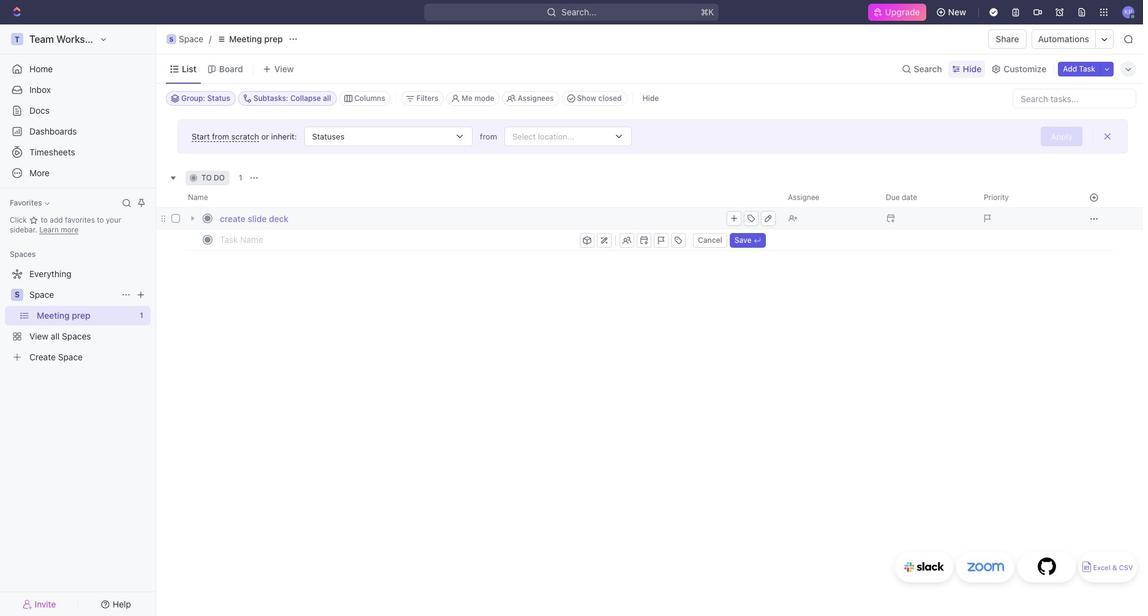 Task type: describe. For each thing, give the bounding box(es) containing it.
location...
[[538, 131, 574, 141]]

/
[[209, 34, 211, 44]]

tree inside sidebar navigation
[[5, 265, 151, 367]]

everything link
[[5, 265, 148, 284]]

create slide deck
[[220, 213, 289, 224]]

view all spaces link
[[5, 327, 148, 347]]

scratch
[[231, 131, 259, 141]]

view all spaces
[[29, 331, 91, 342]]

do
[[214, 173, 225, 183]]

1 inside sidebar navigation
[[140, 311, 143, 320]]

1 horizontal spatial prep
[[264, 34, 283, 44]]

filters
[[417, 94, 439, 103]]

learn more
[[39, 225, 78, 235]]

priority
[[984, 193, 1009, 202]]

favorites
[[65, 216, 95, 225]]

t
[[15, 35, 20, 44]]

favorites button
[[5, 196, 54, 211]]

excel
[[1093, 564, 1111, 572]]

more
[[61, 225, 78, 235]]

group:
[[181, 94, 205, 103]]

upgrade
[[885, 7, 920, 17]]

0 vertical spatial meeting prep
[[229, 34, 283, 44]]

inbox
[[29, 85, 51, 95]]

hide button
[[638, 91, 664, 106]]

view button
[[258, 55, 361, 83]]

csv
[[1119, 564, 1133, 572]]

all inside sidebar navigation
[[51, 331, 60, 342]]

space for s
[[179, 34, 203, 44]]

favorites
[[10, 198, 42, 208]]

to add favorites to your sidebar.
[[10, 216, 121, 235]]

subtasks:
[[253, 94, 288, 103]]

group: status
[[181, 94, 230, 103]]

deck
[[269, 213, 289, 224]]

everything
[[29, 269, 71, 279]]

closed
[[599, 94, 622, 103]]

statuses button
[[297, 127, 480, 146]]

task
[[1079, 64, 1096, 73]]

status
[[207, 94, 230, 103]]

assignees
[[518, 94, 554, 103]]

statuses
[[312, 131, 345, 141]]

collapse
[[290, 94, 321, 103]]

name
[[188, 193, 208, 202]]

create
[[29, 352, 56, 363]]

dashboards link
[[5, 122, 151, 141]]

team workspace
[[29, 34, 107, 45]]

save
[[735, 235, 752, 245]]

mode
[[475, 94, 494, 103]]

s for s
[[15, 290, 20, 299]]

to for add
[[41, 216, 48, 225]]

automations button
[[1032, 30, 1096, 48]]

team
[[29, 34, 54, 45]]

add
[[50, 216, 63, 225]]

subtasks: collapse all
[[253, 94, 331, 103]]

create space
[[29, 352, 83, 363]]

me mode button
[[447, 91, 500, 106]]

upgrade link
[[868, 4, 926, 21]]

sidebar.
[[10, 225, 37, 235]]

list
[[182, 63, 197, 74]]

&
[[1113, 564, 1118, 572]]

1 horizontal spatial spaces
[[62, 331, 91, 342]]

search button
[[898, 60, 946, 77]]

me mode
[[462, 94, 494, 103]]

invite user image
[[22, 599, 32, 610]]

hide button
[[948, 60, 986, 77]]

2 from from the left
[[480, 131, 497, 141]]

select location...
[[513, 131, 574, 141]]

view for view all spaces
[[29, 331, 48, 342]]

to for do
[[201, 173, 212, 183]]

learn
[[39, 225, 59, 235]]

customize
[[1004, 63, 1047, 74]]

meeting prep inside sidebar navigation
[[37, 310, 90, 321]]

start from scratch link
[[192, 131, 259, 142]]

assignee button
[[781, 188, 879, 208]]

columns
[[354, 94, 385, 103]]

1 horizontal spatial space, , element
[[167, 34, 176, 44]]

new
[[948, 7, 966, 17]]

team workspace, , element
[[11, 33, 23, 45]]

invite button
[[5, 596, 74, 613]]

search
[[914, 63, 942, 74]]

1 vertical spatial space, , element
[[11, 289, 23, 301]]

board
[[219, 63, 243, 74]]

create slide deck link
[[217, 210, 778, 228]]

space link
[[29, 285, 116, 305]]

select location... button
[[497, 127, 639, 146]]



Task type: locate. For each thing, give the bounding box(es) containing it.
space, , element left /
[[167, 34, 176, 44]]

0 vertical spatial prep
[[264, 34, 283, 44]]

hide inside button
[[643, 94, 659, 103]]

s inside s space /
[[169, 36, 174, 43]]

meeting prep up view button
[[229, 34, 283, 44]]

prep up view button
[[264, 34, 283, 44]]

0 vertical spatial meeting prep link
[[214, 32, 286, 47]]

due date button
[[879, 188, 977, 208]]

0 vertical spatial view
[[274, 63, 294, 74]]

share
[[996, 34, 1019, 44]]

0 horizontal spatial 1
[[140, 311, 143, 320]]

0 horizontal spatial from
[[212, 131, 229, 141]]

1 vertical spatial meeting prep link
[[37, 306, 135, 326]]

your
[[106, 216, 121, 225]]

spaces down sidebar.
[[10, 250, 36, 259]]

0 horizontal spatial view
[[29, 331, 48, 342]]

list link
[[179, 60, 197, 77]]

1 vertical spatial space
[[29, 290, 54, 300]]

hide right search
[[963, 63, 982, 74]]

start
[[192, 131, 210, 141]]

tree
[[5, 265, 151, 367]]

s left space link
[[15, 290, 20, 299]]

more
[[29, 168, 50, 178]]

space down view all spaces link
[[58, 352, 83, 363]]

start from scratch or inherit:
[[192, 131, 297, 141]]

2 horizontal spatial space
[[179, 34, 203, 44]]

1 horizontal spatial meeting prep
[[229, 34, 283, 44]]

priority button
[[977, 188, 1075, 208]]

1 horizontal spatial from
[[480, 131, 497, 141]]

to left your
[[97, 216, 104, 225]]

meeting inside sidebar navigation
[[37, 310, 70, 321]]

space left /
[[179, 34, 203, 44]]

assignees button
[[502, 91, 559, 106]]

sidebar navigation
[[0, 24, 159, 617]]

1 horizontal spatial space
[[58, 352, 83, 363]]

1 horizontal spatial 1
[[239, 173, 242, 183]]

meeting prep link inside sidebar navigation
[[37, 306, 135, 326]]

tree containing everything
[[5, 265, 151, 367]]

me
[[462, 94, 473, 103]]

more button
[[5, 164, 151, 183]]

view button
[[258, 60, 298, 77]]

meeting prep up view all spaces in the left of the page
[[37, 310, 90, 321]]

view inside button
[[274, 63, 294, 74]]

0 horizontal spatial to
[[41, 216, 48, 225]]

1 vertical spatial s
[[15, 290, 20, 299]]

view inside sidebar navigation
[[29, 331, 48, 342]]

0 horizontal spatial all
[[51, 331, 60, 342]]

excel & csv
[[1093, 564, 1133, 572]]

space
[[179, 34, 203, 44], [29, 290, 54, 300], [58, 352, 83, 363]]

1 horizontal spatial view
[[274, 63, 294, 74]]

2 horizontal spatial to
[[201, 173, 212, 183]]

add task
[[1063, 64, 1096, 73]]

1 horizontal spatial s
[[169, 36, 174, 43]]

1 vertical spatial all
[[51, 331, 60, 342]]

to left do
[[201, 173, 212, 183]]

docs link
[[5, 101, 151, 121]]

inbox link
[[5, 80, 151, 100]]

select
[[513, 131, 536, 141]]

1 horizontal spatial hide
[[963, 63, 982, 74]]

new button
[[931, 2, 974, 22]]

1 vertical spatial 1
[[140, 311, 143, 320]]

learn more link
[[39, 225, 78, 235]]

date
[[902, 193, 917, 202]]

space down the everything
[[29, 290, 54, 300]]

share button
[[989, 29, 1027, 49]]

0 vertical spatial 1
[[239, 173, 242, 183]]

due date
[[886, 193, 917, 202]]

0 horizontal spatial spaces
[[10, 250, 36, 259]]

meeting prep link
[[214, 32, 286, 47], [37, 306, 135, 326]]

1 vertical spatial view
[[29, 331, 48, 342]]

1 horizontal spatial all
[[323, 94, 331, 103]]

0 vertical spatial hide
[[963, 63, 982, 74]]

assignee
[[788, 193, 820, 202]]

slide
[[248, 213, 267, 224]]

0 horizontal spatial prep
[[72, 310, 90, 321]]

view for view
[[274, 63, 294, 74]]

0 horizontal spatial s
[[15, 290, 20, 299]]

view up create
[[29, 331, 48, 342]]

s for s space /
[[169, 36, 174, 43]]

1
[[239, 173, 242, 183], [140, 311, 143, 320]]

from right "start"
[[212, 131, 229, 141]]

kp
[[1125, 8, 1133, 15]]

kp button
[[1119, 2, 1138, 22]]

s inside navigation
[[15, 290, 20, 299]]

show closed
[[577, 94, 622, 103]]

1 vertical spatial spaces
[[62, 331, 91, 342]]

to up learn
[[41, 216, 48, 225]]

s
[[169, 36, 174, 43], [15, 290, 20, 299]]

filters button
[[401, 91, 444, 106]]

1 horizontal spatial meeting
[[229, 34, 262, 44]]

s left /
[[169, 36, 174, 43]]

0 vertical spatial spaces
[[10, 250, 36, 259]]

0 vertical spatial s
[[169, 36, 174, 43]]

name button
[[186, 188, 781, 208]]

meeting prep link up board
[[214, 32, 286, 47]]

space for create
[[58, 352, 83, 363]]

board link
[[217, 60, 243, 77]]

from left the select
[[480, 131, 497, 141]]

show
[[577, 94, 597, 103]]

docs
[[29, 105, 50, 116]]

space, , element
[[167, 34, 176, 44], [11, 289, 23, 301]]

1 vertical spatial hide
[[643, 94, 659, 103]]

Search tasks... text field
[[1014, 89, 1136, 108]]

help button
[[81, 596, 151, 613]]

1 vertical spatial meeting
[[37, 310, 70, 321]]

dashboards
[[29, 126, 77, 137]]

0 horizontal spatial hide
[[643, 94, 659, 103]]

all right collapse
[[323, 94, 331, 103]]

help
[[113, 599, 131, 610]]

spaces up create space link
[[62, 331, 91, 342]]

0 horizontal spatial meeting
[[37, 310, 70, 321]]

meeting prep link up view all spaces link
[[37, 306, 135, 326]]

0 horizontal spatial meeting prep
[[37, 310, 90, 321]]

home
[[29, 64, 53, 74]]

automations
[[1038, 34, 1089, 44]]

click
[[10, 216, 29, 225]]

0 vertical spatial all
[[323, 94, 331, 103]]

0 vertical spatial meeting
[[229, 34, 262, 44]]

hide inside dropdown button
[[963, 63, 982, 74]]

save button
[[730, 233, 766, 248]]

add task button
[[1058, 62, 1101, 76]]

Task Name text field
[[220, 230, 578, 249]]

timesheets link
[[5, 143, 151, 162]]

workspace
[[56, 34, 107, 45]]

meeting
[[229, 34, 262, 44], [37, 310, 70, 321]]

0 vertical spatial space, , element
[[167, 34, 176, 44]]

or
[[261, 131, 269, 141]]

cancel button
[[693, 233, 727, 248]]

0 vertical spatial space
[[179, 34, 203, 44]]

space, , element left space link
[[11, 289, 23, 301]]

1 vertical spatial prep
[[72, 310, 90, 321]]

hide right the closed
[[643, 94, 659, 103]]

prep up view all spaces link
[[72, 310, 90, 321]]

0 horizontal spatial space, , element
[[11, 289, 23, 301]]

s space /
[[169, 34, 211, 44]]

prep inside tree
[[72, 310, 90, 321]]

customize button
[[988, 60, 1050, 77]]

invite
[[35, 599, 56, 610]]

meeting up board
[[229, 34, 262, 44]]

create space link
[[5, 348, 148, 367]]

0 horizontal spatial meeting prep link
[[37, 306, 135, 326]]

due
[[886, 193, 900, 202]]

1 horizontal spatial meeting prep link
[[214, 32, 286, 47]]

meeting up view all spaces in the left of the page
[[37, 310, 70, 321]]

2 vertical spatial space
[[58, 352, 83, 363]]

to do
[[201, 173, 225, 183]]

⌘k
[[701, 7, 714, 17]]

cancel
[[698, 235, 722, 245]]

1 vertical spatial meeting prep
[[37, 310, 90, 321]]

columns button
[[339, 91, 391, 106]]

all up create space
[[51, 331, 60, 342]]

1 from from the left
[[212, 131, 229, 141]]

0 horizontal spatial space
[[29, 290, 54, 300]]

view up subtasks: collapse all
[[274, 63, 294, 74]]

help button
[[81, 596, 151, 613]]

1 horizontal spatial to
[[97, 216, 104, 225]]

search...
[[562, 7, 596, 17]]



Task type: vqa. For each thing, say whether or not it's contained in the screenshot.
the Select location...
yes



